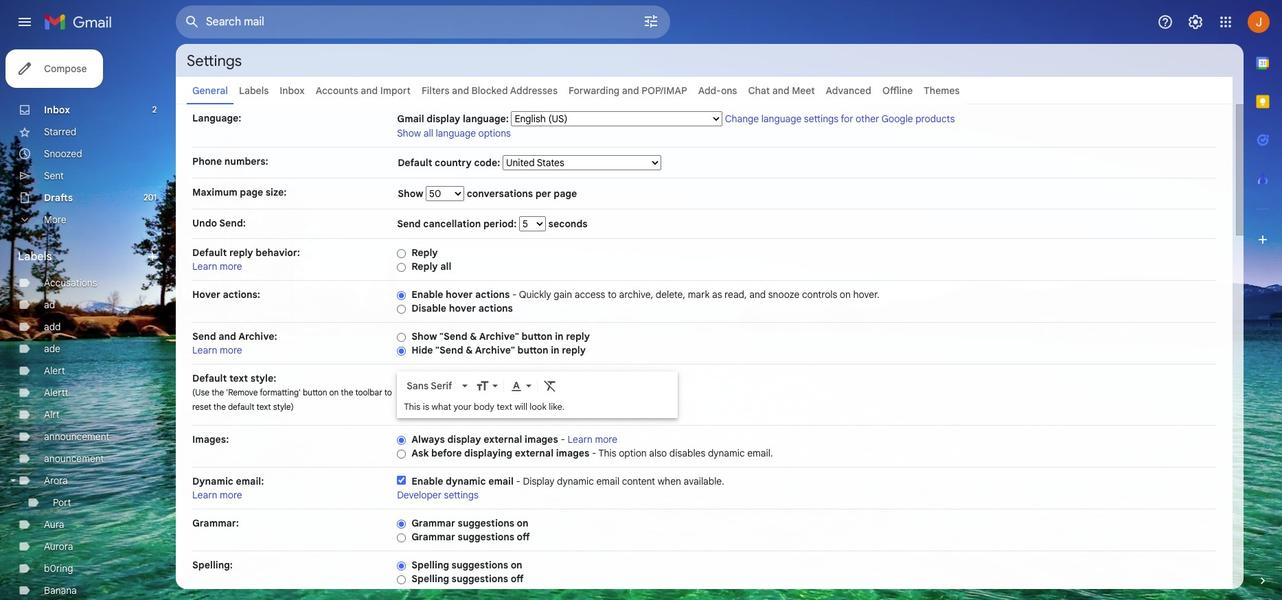 Task type: locate. For each thing, give the bounding box(es) containing it.
off down spelling suggestions on
[[511, 573, 524, 585]]

and for import
[[361, 84, 378, 97]]

advanced
[[826, 84, 872, 97]]

page left 'size:'
[[240, 186, 263, 199]]

0 vertical spatial button
[[522, 330, 553, 343]]

main menu image
[[16, 14, 33, 30]]

text
[[229, 372, 248, 385], [497, 401, 513, 413], [257, 402, 271, 412]]

learn more link up hover actions:
[[192, 260, 242, 273]]

"send down disable hover actions
[[440, 330, 468, 343]]

- left option on the bottom
[[592, 447, 597, 460]]

images down look
[[525, 433, 558, 446]]

1 vertical spatial settings
[[444, 489, 479, 501]]

spelling right spelling suggestions off option
[[412, 573, 449, 585]]

language:
[[463, 113, 509, 125]]

inbox inside labels navigation
[[44, 104, 70, 116]]

1 horizontal spatial dynamic
[[557, 475, 594, 488]]

0 vertical spatial settings
[[804, 113, 839, 125]]

send up reply 'option'
[[397, 218, 421, 230]]

gmail display language:
[[397, 113, 509, 125]]

0 horizontal spatial labels
[[18, 250, 52, 264]]

google
[[882, 113, 913, 125]]

1 vertical spatial &
[[466, 344, 473, 357]]

all down gmail
[[424, 127, 433, 139]]

1 vertical spatial images
[[556, 447, 590, 460]]

show down gmail
[[397, 127, 421, 139]]

& up hide "send & archive" button in reply
[[470, 330, 477, 343]]

text left will
[[497, 401, 513, 413]]

dynamic
[[192, 475, 233, 488]]

enable up developer
[[412, 475, 443, 488]]

2 vertical spatial show
[[412, 330, 437, 343]]

hover for enable
[[446, 289, 473, 301]]

labels for labels heading at the top left of page
[[18, 250, 52, 264]]

language
[[762, 113, 802, 125], [436, 127, 476, 139]]

hover actions:
[[192, 289, 260, 301]]

button down show "send & archive" button in reply
[[518, 344, 549, 357]]

and right chat
[[773, 84, 790, 97]]

1 horizontal spatial email
[[597, 475, 620, 488]]

0 vertical spatial display
[[427, 113, 461, 125]]

show "send & archive" button in reply
[[412, 330, 590, 343]]

email left content
[[597, 475, 620, 488]]

page right "per"
[[554, 188, 577, 200]]

1 vertical spatial hover
[[449, 302, 476, 315]]

style)
[[273, 402, 294, 412]]

inbox
[[280, 84, 305, 97], [44, 104, 70, 116]]

add link
[[44, 321, 61, 333]]

"send
[[440, 330, 468, 343], [436, 344, 463, 357]]

on left toolbar
[[329, 387, 339, 398]]

1 vertical spatial default
[[192, 247, 227, 259]]

1 vertical spatial grammar
[[412, 531, 455, 543]]

default
[[398, 157, 432, 169], [192, 247, 227, 259], [192, 372, 227, 385]]

display up show all language options link
[[427, 113, 461, 125]]

also
[[649, 447, 667, 460]]

external up displaying at bottom left
[[484, 433, 522, 446]]

filters and blocked addresses link
[[422, 84, 558, 97]]

0 vertical spatial enable
[[412, 289, 443, 301]]

grammar suggestions off
[[412, 531, 530, 543]]

1 grammar from the top
[[412, 517, 455, 530]]

ad link
[[44, 299, 55, 311]]

default country code:
[[398, 157, 503, 169]]

0 vertical spatial off
[[517, 531, 530, 543]]

formatting options toolbar
[[401, 373, 674, 399]]

"send for show
[[440, 330, 468, 343]]

Grammar suggestions off radio
[[397, 533, 406, 543]]

spelling right spelling suggestions on option
[[412, 559, 449, 572]]

text up 'remove
[[229, 372, 248, 385]]

language down chat and meet
[[762, 113, 802, 125]]

grammar right grammar suggestions off "radio"
[[412, 531, 455, 543]]

default for default text style: (use the 'remove formatting' button on the toolbar to reset the default text style)
[[192, 372, 227, 385]]

on inside default text style: (use the 'remove formatting' button on the toolbar to reset the default text style)
[[329, 387, 339, 398]]

1 vertical spatial reply
[[412, 260, 438, 273]]

developer settings link
[[397, 489, 479, 501]]

2 enable from the top
[[412, 475, 443, 488]]

numbers:
[[224, 155, 268, 168]]

undo
[[192, 217, 217, 229]]

0 vertical spatial inbox link
[[280, 84, 305, 97]]

1 spelling from the top
[[412, 559, 449, 572]]

show
[[397, 127, 421, 139], [398, 188, 426, 200], [412, 330, 437, 343]]

0 vertical spatial send
[[397, 218, 421, 230]]

images:
[[192, 433, 229, 446]]

learn more link down the dynamic
[[192, 489, 242, 501]]

0 horizontal spatial inbox link
[[44, 104, 70, 116]]

display
[[523, 475, 555, 488]]

learn up (use
[[192, 344, 217, 357]]

all for show
[[424, 127, 433, 139]]

enable hover actions - quickly gain access to archive, delete, mark as read, and snooze controls on hover.
[[412, 289, 880, 301]]

suggestions up spelling suggestions off
[[452, 559, 508, 572]]

- up the ask before displaying external images - this option also disables dynamic email.
[[561, 433, 565, 446]]

Reply all radio
[[397, 262, 406, 273]]

remove formatting ‪(⌘\)‬ image
[[543, 379, 557, 393]]

Search mail text field
[[206, 15, 604, 29]]

disable hover actions
[[412, 302, 513, 315]]

reply for show "send & archive" button in reply
[[566, 330, 590, 343]]

when
[[658, 475, 681, 488]]

default
[[228, 402, 255, 412]]

show up hide
[[412, 330, 437, 343]]

conversations
[[467, 188, 533, 200]]

0 vertical spatial external
[[484, 433, 522, 446]]

spelling
[[412, 559, 449, 572], [412, 573, 449, 585]]

1 vertical spatial language
[[436, 127, 476, 139]]

default up (use
[[192, 372, 227, 385]]

accusations link
[[44, 277, 97, 289]]

the left toolbar
[[341, 387, 353, 398]]

add-ons link
[[698, 84, 737, 97]]

0 horizontal spatial to
[[385, 387, 392, 398]]

reply up reply all
[[412, 247, 438, 259]]

to right toolbar
[[385, 387, 392, 398]]

2 reply from the top
[[412, 260, 438, 273]]

learn more link up the ask before displaying external images - this option also disables dynamic email.
[[568, 433, 618, 446]]

1 vertical spatial enable
[[412, 475, 443, 488]]

0 vertical spatial spelling
[[412, 559, 449, 572]]

the
[[212, 387, 224, 398], [341, 387, 353, 398], [214, 402, 226, 412]]

0 vertical spatial all
[[424, 127, 433, 139]]

images up the enable dynamic email - display dynamic email content when available. developer settings
[[556, 447, 590, 460]]

- inside the enable dynamic email - display dynamic email content when available. developer settings
[[516, 475, 521, 488]]

archive" up hide "send & archive" button in reply
[[479, 330, 519, 343]]

default inside default reply behavior: learn more
[[192, 247, 227, 259]]

settings image
[[1188, 14, 1204, 30]]

0 vertical spatial reply
[[229, 247, 253, 259]]

1 vertical spatial button
[[518, 344, 549, 357]]

chat and meet link
[[748, 84, 815, 97]]

dynamic up developer settings link
[[446, 475, 486, 488]]

in up remove formatting ‪(⌘\)‬ icon
[[551, 344, 560, 357]]

labels right general link
[[239, 84, 269, 97]]

2 horizontal spatial text
[[497, 401, 513, 413]]

port
[[53, 497, 71, 509]]

0 vertical spatial "send
[[440, 330, 468, 343]]

labels
[[239, 84, 269, 97], [18, 250, 52, 264]]

1 horizontal spatial text
[[257, 402, 271, 412]]

0 vertical spatial inbox
[[280, 84, 305, 97]]

to
[[608, 289, 617, 301], [385, 387, 392, 398]]

this is what your body text will look like.
[[404, 401, 565, 413]]

this
[[404, 401, 421, 413], [599, 447, 617, 460]]

offline
[[883, 84, 913, 97]]

grammar:
[[192, 517, 239, 530]]

button up hide "send & archive" button in reply
[[522, 330, 553, 343]]

spelling suggestions on
[[412, 559, 523, 572]]

1 vertical spatial off
[[511, 573, 524, 585]]

0 vertical spatial archive"
[[479, 330, 519, 343]]

1 horizontal spatial send
[[397, 218, 421, 230]]

blocked
[[472, 84, 508, 97]]

grammar down developer settings link
[[412, 517, 455, 530]]

settings left for
[[804, 113, 839, 125]]

& down show "send & archive" button in reply
[[466, 344, 473, 357]]

on up spelling suggestions off
[[511, 559, 523, 572]]

reply down access
[[566, 330, 590, 343]]

1 vertical spatial display
[[447, 433, 481, 446]]

1 vertical spatial in
[[551, 344, 560, 357]]

0 horizontal spatial inbox
[[44, 104, 70, 116]]

1 vertical spatial to
[[385, 387, 392, 398]]

and right 'filters'
[[452, 84, 469, 97]]

your
[[454, 401, 472, 413]]

None checkbox
[[397, 476, 406, 485]]

grammar for grammar suggestions off
[[412, 531, 455, 543]]

learn up hover
[[192, 260, 217, 273]]

display for gmail
[[427, 113, 461, 125]]

2 grammar from the top
[[412, 531, 455, 543]]

suggestions down grammar suggestions on
[[458, 531, 515, 543]]

labels down more on the top left
[[18, 250, 52, 264]]

aura link
[[44, 519, 64, 531]]

default down undo
[[192, 247, 227, 259]]

dynamic down the ask before displaying external images - this option also disables dynamic email.
[[557, 475, 594, 488]]

language down gmail display language:
[[436, 127, 476, 139]]

1 reply from the top
[[412, 247, 438, 259]]

settings up grammar suggestions on
[[444, 489, 479, 501]]

external down always display external images - learn more
[[515, 447, 554, 460]]

actions
[[475, 289, 510, 301], [479, 302, 513, 315]]

reply down send:
[[229, 247, 253, 259]]

accounts
[[316, 84, 358, 97]]

learn more link down the "archive:" at the bottom left of page
[[192, 344, 242, 357]]

off down grammar suggestions on
[[517, 531, 530, 543]]

starred
[[44, 126, 76, 138]]

addresses
[[510, 84, 558, 97]]

inbox up starred
[[44, 104, 70, 116]]

Reply radio
[[397, 249, 406, 259]]

1 horizontal spatial all
[[440, 260, 452, 273]]

0 horizontal spatial email
[[488, 475, 514, 488]]

send down hover
[[192, 330, 216, 343]]

on down the display
[[517, 517, 529, 530]]

- left the display
[[516, 475, 521, 488]]

labels inside navigation
[[18, 250, 52, 264]]

sans serif option
[[404, 379, 460, 393]]

this left the is
[[404, 401, 421, 413]]

default inside default text style: (use the 'remove formatting' button on the toolbar to reset the default text style)
[[192, 372, 227, 385]]

in down gain
[[555, 330, 564, 343]]

settings
[[187, 51, 242, 70]]

on left the hover.
[[840, 289, 851, 301]]

reply right reply all radio
[[412, 260, 438, 273]]

inbox right labels link
[[280, 84, 305, 97]]

send
[[397, 218, 421, 230], [192, 330, 216, 343]]

and left "pop/imap"
[[622, 84, 639, 97]]

1 vertical spatial inbox
[[44, 104, 70, 116]]

maximum page size:
[[192, 186, 287, 199]]

1 vertical spatial send
[[192, 330, 216, 343]]

button right formatting'
[[303, 387, 327, 398]]

"send for hide
[[436, 344, 463, 357]]

archive" down show "send & archive" button in reply
[[475, 344, 515, 357]]

0 vertical spatial reply
[[412, 247, 438, 259]]

1 vertical spatial inbox link
[[44, 104, 70, 116]]

suggestions for grammar suggestions on
[[458, 517, 515, 530]]

options
[[478, 127, 511, 139]]

1 vertical spatial all
[[440, 260, 452, 273]]

learn more link
[[192, 260, 242, 273], [192, 344, 242, 357], [568, 433, 618, 446], [192, 489, 242, 501]]

alert link
[[44, 365, 65, 377]]

quickly
[[519, 289, 551, 301]]

2 spelling from the top
[[412, 573, 449, 585]]

accounts and import link
[[316, 84, 411, 97]]

labels navigation
[[0, 44, 176, 600]]

more down the "archive:" at the bottom left of page
[[220, 344, 242, 357]]

filters
[[422, 84, 450, 97]]

and inside "send and archive: learn more"
[[219, 330, 236, 343]]

1 email from the left
[[488, 475, 514, 488]]

learn more link for email:
[[192, 489, 242, 501]]

reply all
[[412, 260, 452, 273]]

0 vertical spatial in
[[555, 330, 564, 343]]

spelling suggestions off
[[412, 573, 524, 585]]

actions for disable
[[479, 302, 513, 315]]

email down displaying at bottom left
[[488, 475, 514, 488]]

delete,
[[656, 289, 686, 301]]

1 vertical spatial show
[[398, 188, 426, 200]]

drafts
[[44, 192, 73, 204]]

0 horizontal spatial all
[[424, 127, 433, 139]]

off
[[517, 531, 530, 543], [511, 573, 524, 585]]

hover for disable
[[449, 302, 476, 315]]

archive,
[[619, 289, 653, 301]]

0 horizontal spatial settings
[[444, 489, 479, 501]]

text left style)
[[257, 402, 271, 412]]

actions up show "send & archive" button in reply
[[479, 302, 513, 315]]

to right access
[[608, 289, 617, 301]]

None search field
[[176, 5, 670, 38]]

send:
[[219, 217, 246, 229]]

button for hide "send & archive" button in reply
[[518, 344, 549, 357]]

show for show "send & archive" button in reply
[[412, 330, 437, 343]]

per
[[536, 188, 551, 200]]

reply for reply
[[412, 247, 438, 259]]

hover right disable
[[449, 302, 476, 315]]

snoozed
[[44, 148, 82, 160]]

2 email from the left
[[597, 475, 620, 488]]

learn inside default reply behavior: learn more
[[192, 260, 217, 273]]

suggestions for spelling suggestions off
[[452, 573, 508, 585]]

&
[[470, 330, 477, 343], [466, 344, 473, 357]]

Spelling suggestions on radio
[[397, 561, 406, 571]]

learn down the dynamic
[[192, 489, 217, 501]]

and left import
[[361, 84, 378, 97]]

0 vertical spatial actions
[[475, 289, 510, 301]]

learn up the ask before displaying external images - this option also disables dynamic email.
[[568, 433, 593, 446]]

labels link
[[239, 84, 269, 97]]

1 enable from the top
[[412, 289, 443, 301]]

show down default country code:
[[398, 188, 426, 200]]

default text style: (use the 'remove formatting' button on the toolbar to reset the default text style)
[[192, 372, 392, 412]]

send and archive: learn more
[[192, 330, 277, 357]]

and left the "archive:" at the bottom left of page
[[219, 330, 236, 343]]

tab list
[[1244, 44, 1282, 551]]

send inside "send and archive: learn more"
[[192, 330, 216, 343]]

0 vertical spatial &
[[470, 330, 477, 343]]

1 vertical spatial "send
[[436, 344, 463, 357]]

arora
[[44, 475, 68, 487]]

suggestions up grammar suggestions off
[[458, 517, 515, 530]]

enable up disable
[[412, 289, 443, 301]]

this left option on the bottom
[[599, 447, 617, 460]]

enable inside the enable dynamic email - display dynamic email content when available. developer settings
[[412, 475, 443, 488]]

0 vertical spatial hover
[[446, 289, 473, 301]]

chat and meet
[[748, 84, 815, 97]]

0 horizontal spatial text
[[229, 372, 248, 385]]

grammar for grammar suggestions on
[[412, 517, 455, 530]]

1 horizontal spatial this
[[599, 447, 617, 460]]

anouncement
[[44, 453, 104, 465]]

2 vertical spatial reply
[[562, 344, 586, 357]]

0 vertical spatial to
[[608, 289, 617, 301]]

dynamic left the email.
[[708, 447, 745, 460]]

1 vertical spatial actions
[[479, 302, 513, 315]]

0 vertical spatial default
[[398, 157, 432, 169]]

and right 'read,'
[[750, 289, 766, 301]]

announcement
[[44, 431, 109, 443]]

display up before
[[447, 433, 481, 446]]

send for send and archive: learn more
[[192, 330, 216, 343]]

inbox link up starred
[[44, 104, 70, 116]]

1 horizontal spatial labels
[[239, 84, 269, 97]]

0 horizontal spatial this
[[404, 401, 421, 413]]

and for pop/imap
[[622, 84, 639, 97]]

serif
[[431, 380, 452, 392]]

suggestions down spelling suggestions on
[[452, 573, 508, 585]]

2 vertical spatial default
[[192, 372, 227, 385]]

1 vertical spatial labels
[[18, 250, 52, 264]]

"send right hide
[[436, 344, 463, 357]]

2 vertical spatial button
[[303, 387, 327, 398]]

all down cancellation
[[440, 260, 452, 273]]

hover up disable hover actions
[[446, 289, 473, 301]]

0 vertical spatial labels
[[239, 84, 269, 97]]

0 vertical spatial show
[[397, 127, 421, 139]]

1 vertical spatial this
[[599, 447, 617, 460]]

more down the dynamic
[[220, 489, 242, 501]]

2
[[152, 104, 157, 115]]

send for send cancellation period:
[[397, 218, 421, 230]]

0 vertical spatial grammar
[[412, 517, 455, 530]]

0 horizontal spatial send
[[192, 330, 216, 343]]

reply up formatting options toolbar
[[562, 344, 586, 357]]

default left country
[[398, 157, 432, 169]]

learn more link for reply
[[192, 260, 242, 273]]

actions for enable
[[475, 289, 510, 301]]

1 vertical spatial reply
[[566, 330, 590, 343]]

1 vertical spatial archive"
[[475, 344, 515, 357]]

the right (use
[[212, 387, 224, 398]]

hover.
[[853, 289, 880, 301]]

grammar
[[412, 517, 455, 530], [412, 531, 455, 543]]

banana link
[[44, 585, 77, 597]]

more up hover actions:
[[220, 260, 242, 273]]

actions up disable hover actions
[[475, 289, 510, 301]]

1 vertical spatial spelling
[[412, 573, 449, 585]]

show for show all language options
[[397, 127, 421, 139]]

button inside default text style: (use the 'remove formatting' button on the toolbar to reset the default text style)
[[303, 387, 327, 398]]

default for default reply behavior: learn more
[[192, 247, 227, 259]]

1 horizontal spatial language
[[762, 113, 802, 125]]



Task type: describe. For each thing, give the bounding box(es) containing it.
themes link
[[924, 84, 960, 97]]

developer
[[397, 489, 442, 501]]

gmail
[[397, 113, 424, 125]]

like.
[[549, 401, 565, 413]]

and for blocked
[[452, 84, 469, 97]]

spelling:
[[192, 559, 233, 572]]

show all language options link
[[397, 127, 511, 139]]

code:
[[474, 157, 500, 169]]

more inside default reply behavior: learn more
[[220, 260, 242, 273]]

sans serif
[[407, 380, 452, 392]]

Ask before displaying external images radio
[[397, 449, 406, 459]]

ask before displaying external images - this option also disables dynamic email.
[[412, 447, 773, 460]]

alertt
[[44, 387, 68, 399]]

anouncement link
[[44, 453, 104, 465]]

sent link
[[44, 170, 64, 182]]

drafts link
[[44, 192, 73, 204]]

import
[[380, 84, 411, 97]]

enable for enable dynamic email
[[412, 475, 443, 488]]

Always display external images radio
[[397, 435, 406, 446]]

in for show "send & archive" button in reply
[[555, 330, 564, 343]]

disable
[[412, 302, 447, 315]]

Disable hover actions radio
[[397, 304, 406, 314]]

other
[[856, 113, 880, 125]]

snooze
[[769, 289, 800, 301]]

more
[[44, 214, 66, 226]]

search mail image
[[180, 10, 205, 34]]

archive" for hide
[[475, 344, 515, 357]]

change language settings for other google products link
[[725, 113, 955, 125]]

look
[[530, 401, 547, 413]]

arora link
[[44, 475, 68, 487]]

off for spelling suggestions off
[[511, 573, 524, 585]]

starred link
[[44, 126, 76, 138]]

display for always
[[447, 433, 481, 446]]

2 horizontal spatial dynamic
[[708, 447, 745, 460]]

spelling for spelling suggestions off
[[412, 573, 449, 585]]

what
[[432, 401, 451, 413]]

language:
[[192, 112, 241, 124]]

suggestions for grammar suggestions off
[[458, 531, 515, 543]]

reply for reply all
[[412, 260, 438, 273]]

gain
[[554, 289, 572, 301]]

spelling for spelling suggestions on
[[412, 559, 449, 572]]

learn inside the dynamic email: learn more
[[192, 489, 217, 501]]

reply for hide "send & archive" button in reply
[[562, 344, 586, 357]]

support image
[[1157, 14, 1174, 30]]

show all language options
[[397, 127, 511, 139]]

more up the ask before displaying external images - this option also disables dynamic email.
[[595, 433, 618, 446]]

ade
[[44, 343, 60, 355]]

ons
[[721, 84, 737, 97]]

archive" for show
[[479, 330, 519, 343]]

email:
[[236, 475, 264, 488]]

0 horizontal spatial page
[[240, 186, 263, 199]]

mark
[[688, 289, 710, 301]]

1 horizontal spatial inbox link
[[280, 84, 305, 97]]

banana
[[44, 585, 77, 597]]

hide "send & archive" button in reply
[[412, 344, 586, 357]]

b0ring
[[44, 563, 73, 575]]

0 vertical spatial language
[[762, 113, 802, 125]]

pop/imap
[[642, 84, 687, 97]]

default for default country code:
[[398, 157, 432, 169]]

aurora link
[[44, 541, 73, 553]]

option
[[619, 447, 647, 460]]

(use
[[192, 387, 210, 398]]

off for grammar suggestions off
[[517, 531, 530, 543]]

in for hide "send & archive" button in reply
[[551, 344, 560, 357]]

add
[[44, 321, 61, 333]]

Grammar suggestions on radio
[[397, 519, 406, 529]]

to inside default text style: (use the 'remove formatting' button on the toolbar to reset the default text style)
[[385, 387, 392, 398]]

and for archive:
[[219, 330, 236, 343]]

accounts and import
[[316, 84, 411, 97]]

aura
[[44, 519, 64, 531]]

alrt link
[[44, 409, 60, 421]]

port link
[[53, 497, 71, 509]]

settings inside the enable dynamic email - display dynamic email content when available. developer settings
[[444, 489, 479, 501]]

1 horizontal spatial settings
[[804, 113, 839, 125]]

style:
[[251, 372, 276, 385]]

0 horizontal spatial language
[[436, 127, 476, 139]]

controls
[[802, 289, 838, 301]]

undo send:
[[192, 217, 246, 229]]

add-
[[698, 84, 721, 97]]

dynamic email: learn more
[[192, 475, 264, 501]]

Hide "Send & Archive" button in reply radio
[[397, 346, 406, 356]]

0 vertical spatial this
[[404, 401, 421, 413]]

available.
[[684, 475, 725, 488]]

forwarding and pop/imap link
[[569, 84, 687, 97]]

Spelling suggestions off radio
[[397, 575, 406, 585]]

archive:
[[238, 330, 277, 343]]

1 horizontal spatial inbox
[[280, 84, 305, 97]]

general link
[[192, 84, 228, 97]]

1 vertical spatial external
[[515, 447, 554, 460]]

alertt link
[[44, 387, 68, 399]]

access
[[575, 289, 605, 301]]

forwarding and pop/imap
[[569, 84, 687, 97]]

labels for labels link
[[239, 84, 269, 97]]

offline link
[[883, 84, 913, 97]]

all for reply
[[440, 260, 452, 273]]

disables
[[670, 447, 706, 460]]

change
[[725, 113, 759, 125]]

labels heading
[[18, 250, 146, 264]]

Show "Send & Archive" button in reply radio
[[397, 332, 406, 343]]

more inside "send and archive: learn more"
[[220, 344, 242, 357]]

- left quickly
[[512, 289, 517, 301]]

announcement link
[[44, 431, 109, 443]]

chat
[[748, 84, 770, 97]]

more inside the dynamic email: learn more
[[220, 489, 242, 501]]

filters and blocked addresses
[[422, 84, 558, 97]]

cancellation
[[423, 218, 481, 230]]

Enable hover actions radio
[[397, 290, 406, 301]]

forwarding
[[569, 84, 620, 97]]

reset
[[192, 402, 211, 412]]

gmail image
[[44, 8, 119, 36]]

compose button
[[5, 49, 103, 88]]

0 vertical spatial images
[[525, 433, 558, 446]]

learn inside "send and archive: learn more"
[[192, 344, 217, 357]]

enable dynamic email - display dynamic email content when available. developer settings
[[397, 475, 725, 501]]

and for meet
[[773, 84, 790, 97]]

reply inside default reply behavior: learn more
[[229, 247, 253, 259]]

0 horizontal spatial dynamic
[[446, 475, 486, 488]]

button for show "send & archive" button in reply
[[522, 330, 553, 343]]

show for show
[[398, 188, 426, 200]]

advanced search options image
[[637, 8, 665, 35]]

behavior:
[[256, 247, 300, 259]]

& for show
[[470, 330, 477, 343]]

learn more link for and
[[192, 344, 242, 357]]

body
[[474, 401, 495, 413]]

1 horizontal spatial page
[[554, 188, 577, 200]]

email.
[[748, 447, 773, 460]]

change language settings for other google products
[[725, 113, 955, 125]]

& for hide
[[466, 344, 473, 357]]

the right reset
[[214, 402, 226, 412]]

aurora
[[44, 541, 73, 553]]

is
[[423, 401, 429, 413]]

suggestions for spelling suggestions on
[[452, 559, 508, 572]]

b0ring link
[[44, 563, 73, 575]]

read,
[[725, 289, 747, 301]]

enable for enable hover actions
[[412, 289, 443, 301]]

displaying
[[464, 447, 513, 460]]

snoozed link
[[44, 148, 82, 160]]

1 horizontal spatial to
[[608, 289, 617, 301]]

alert
[[44, 365, 65, 377]]

'remove
[[226, 387, 258, 398]]

will
[[515, 401, 528, 413]]

conversations per page
[[464, 188, 577, 200]]



Task type: vqa. For each thing, say whether or not it's contained in the screenshot.
topmost images
yes



